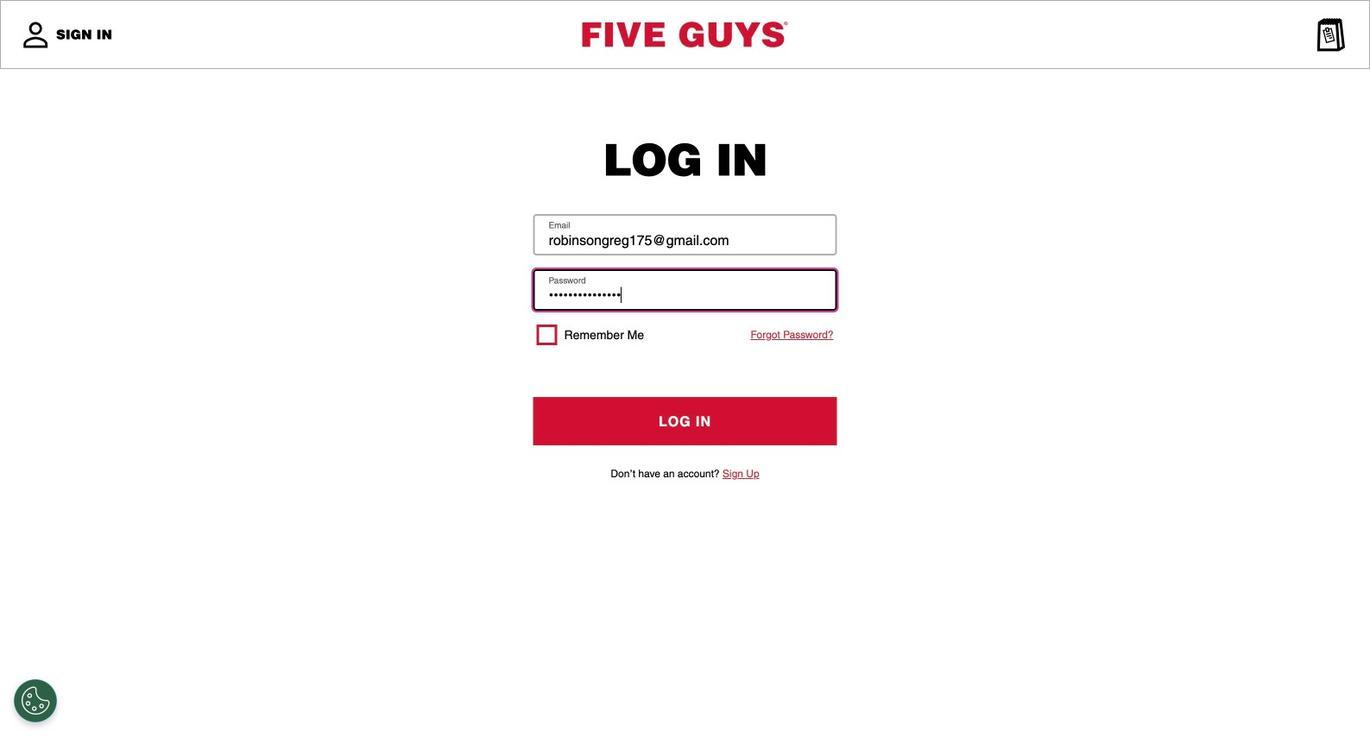 Task type: locate. For each thing, give the bounding box(es) containing it.
main element
[[0, 0, 1371, 69]]

five guys home, opens in new tab image
[[583, 22, 788, 48]]



Task type: describe. For each thing, give the bounding box(es) containing it.
bag icon image
[[1314, 17, 1349, 52]]



